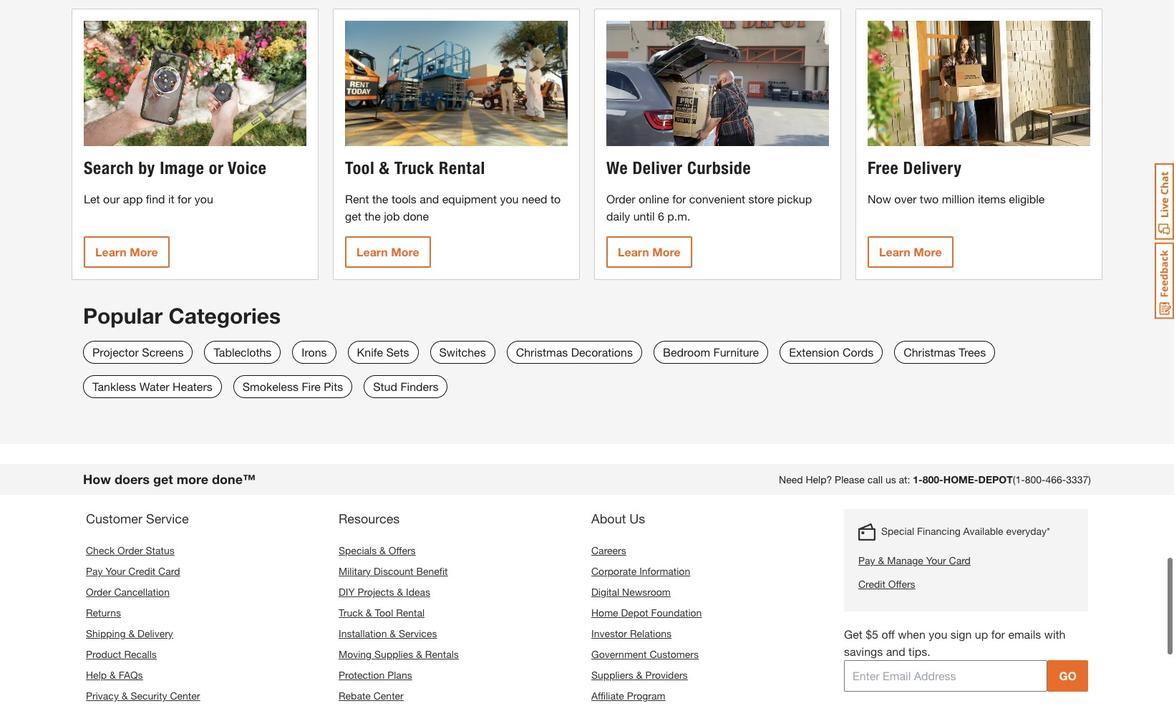 Task type: describe. For each thing, give the bounding box(es) containing it.
specials & offers
[[339, 545, 416, 557]]

moving
[[339, 649, 372, 661]]

how
[[83, 472, 111, 488]]

learn for image
[[95, 245, 127, 259]]

1 vertical spatial get
[[153, 472, 173, 488]]

government customers
[[592, 649, 699, 661]]

learn more for curbside
[[618, 245, 681, 259]]

protection plans link
[[339, 670, 412, 682]]

home depot foundation link
[[592, 607, 702, 619]]

0 horizontal spatial your
[[106, 566, 126, 578]]

home depot foundation
[[592, 607, 702, 619]]

how doers get more done™
[[83, 472, 256, 488]]

we deliver curbside image
[[607, 21, 830, 146]]

free delivery
[[868, 158, 963, 178]]

trees
[[959, 346, 987, 359]]

help?
[[806, 474, 833, 486]]

done™
[[212, 472, 256, 488]]

truck & tool rental
[[339, 607, 425, 619]]

pay your credit card
[[86, 566, 180, 578]]

done
[[403, 209, 429, 223]]

let our app find it for you
[[84, 192, 213, 206]]

tablecloths
[[214, 346, 272, 359]]

affiliate program
[[592, 690, 666, 702]]

suppliers & providers link
[[592, 670, 688, 682]]

4 learn more from the left
[[880, 245, 943, 259]]

1 horizontal spatial card
[[950, 555, 971, 567]]

by
[[138, 158, 155, 178]]

when
[[899, 628, 926, 642]]

you inside get $5 off when you sign up for emails with savings and tips.
[[929, 628, 948, 642]]

special
[[882, 526, 915, 538]]

rental for truck & tool rental
[[396, 607, 425, 619]]

1 800- from the left
[[923, 474, 944, 486]]

call
[[868, 474, 883, 486]]

learn more link for image
[[84, 236, 170, 268]]

more for truck
[[391, 245, 420, 259]]

& for specials & offers
[[380, 545, 386, 557]]

manage
[[888, 555, 924, 567]]

smokeless fire pits
[[243, 380, 343, 394]]

it
[[168, 192, 175, 206]]

irons
[[302, 346, 327, 359]]

digital newsroom
[[592, 586, 671, 599]]

0 horizontal spatial delivery
[[138, 628, 173, 640]]

get inside rent the tools and equipment you need to get the job done
[[345, 209, 362, 223]]

get $5 off when you sign up for emails with savings and tips.
[[845, 628, 1066, 659]]

affiliate
[[592, 690, 625, 702]]

rent
[[345, 192, 369, 206]]

pay for pay your credit card
[[86, 566, 103, 578]]

1 horizontal spatial order
[[118, 545, 143, 557]]

popular categories
[[83, 303, 281, 329]]

feedback link image
[[1156, 242, 1175, 320]]

0 horizontal spatial you
[[195, 192, 213, 206]]

learn more for truck
[[357, 245, 420, 259]]

tablecloths link
[[204, 341, 281, 364]]

moving supplies & rentals
[[339, 649, 459, 661]]

3337)
[[1067, 474, 1092, 486]]

military discount benefit link
[[339, 566, 448, 578]]

$5
[[866, 628, 879, 642]]

faqs
[[119, 670, 143, 682]]

bedroom furniture link
[[654, 341, 769, 364]]

shipping & delivery
[[86, 628, 173, 640]]

search by image or voice image
[[84, 21, 307, 146]]

0 horizontal spatial offers
[[389, 545, 416, 557]]

and inside get $5 off when you sign up for emails with savings and tips.
[[887, 645, 906, 659]]

returns
[[86, 607, 121, 619]]

stud finders
[[373, 380, 439, 394]]

irons link
[[293, 341, 336, 364]]

1 horizontal spatial delivery
[[904, 158, 963, 178]]

learn more link for truck
[[345, 236, 431, 268]]

& for shipping & delivery
[[129, 628, 135, 640]]

free delivery image
[[868, 21, 1091, 146]]

1 vertical spatial the
[[365, 209, 381, 223]]

learn more for image
[[95, 245, 158, 259]]

privacy & security center link
[[86, 690, 200, 702]]

0 vertical spatial tool
[[345, 158, 375, 178]]

at:
[[900, 474, 911, 486]]

1 center from the left
[[170, 690, 200, 702]]

off
[[882, 628, 895, 642]]

search by image or voice
[[84, 158, 267, 178]]

bedroom
[[663, 346, 711, 359]]

christmas for christmas decorations
[[516, 346, 568, 359]]

convenient
[[690, 192, 746, 206]]

privacy & security center
[[86, 690, 200, 702]]

help & faqs link
[[86, 670, 143, 682]]

rentals
[[425, 649, 459, 661]]

0 horizontal spatial truck
[[339, 607, 363, 619]]

with
[[1045, 628, 1066, 642]]

resources
[[339, 511, 400, 527]]

tool & truck rental
[[345, 158, 486, 178]]

providers
[[646, 670, 688, 682]]

need
[[522, 192, 548, 206]]

million
[[943, 192, 976, 206]]

specials
[[339, 545, 377, 557]]

deliver
[[633, 158, 683, 178]]

truck & tool rental link
[[339, 607, 425, 619]]

extension cords link
[[780, 341, 883, 364]]

live chat image
[[1156, 163, 1175, 240]]

government customers link
[[592, 649, 699, 661]]

pay & manage your card link
[[859, 553, 1051, 568]]

check
[[86, 545, 115, 557]]

now over two million items eligible
[[868, 192, 1046, 206]]

rental for tool & truck rental
[[439, 158, 486, 178]]

daily
[[607, 209, 631, 223]]

0 horizontal spatial card
[[158, 566, 180, 578]]

1-
[[914, 474, 923, 486]]

0 vertical spatial truck
[[395, 158, 435, 178]]

& for help & faqs
[[110, 670, 116, 682]]

order for cancellation
[[86, 586, 111, 599]]

extension
[[790, 346, 840, 359]]

find
[[146, 192, 165, 206]]

& for suppliers & providers
[[637, 670, 643, 682]]

switches
[[440, 346, 486, 359]]

and inside rent the tools and equipment you need to get the job done
[[420, 192, 439, 206]]

careers link
[[592, 545, 627, 557]]

2 center from the left
[[374, 690, 404, 702]]

finders
[[401, 380, 439, 394]]



Task type: vqa. For each thing, say whether or not it's contained in the screenshot.


Task type: locate. For each thing, give the bounding box(es) containing it.
0 vertical spatial and
[[420, 192, 439, 206]]

6
[[658, 209, 665, 223]]

we
[[607, 158, 628, 178]]

go button
[[1048, 661, 1089, 692]]

3 learn more link from the left
[[607, 236, 693, 268]]

you right it
[[195, 192, 213, 206]]

1 horizontal spatial rental
[[439, 158, 486, 178]]

protection
[[339, 670, 385, 682]]

& up military discount benefit
[[380, 545, 386, 557]]

order cancellation link
[[86, 586, 170, 599]]

learn down the until
[[618, 245, 650, 259]]

learn for curbside
[[618, 245, 650, 259]]

& for truck & tool rental
[[366, 607, 372, 619]]

switches link
[[430, 341, 496, 364]]

1 horizontal spatial 800-
[[1026, 474, 1046, 486]]

you left need
[[500, 192, 519, 206]]

& left ideas
[[397, 586, 404, 599]]

for inside get $5 off when you sign up for emails with savings and tips.
[[992, 628, 1006, 642]]

order up daily
[[607, 192, 636, 206]]

learn
[[95, 245, 127, 259], [357, 245, 388, 259], [618, 245, 650, 259], [880, 245, 911, 259]]

3 learn more from the left
[[618, 245, 681, 259]]

help & faqs
[[86, 670, 143, 682]]

3 learn from the left
[[618, 245, 650, 259]]

home-
[[944, 474, 979, 486]]

voice
[[228, 158, 267, 178]]

& for privacy & security center
[[122, 690, 128, 702]]

center right security
[[170, 690, 200, 702]]

2 horizontal spatial you
[[929, 628, 948, 642]]

0 horizontal spatial 800-
[[923, 474, 944, 486]]

credit up cancellation
[[129, 566, 156, 578]]

1 vertical spatial tool
[[375, 607, 394, 619]]

check order status link
[[86, 545, 175, 557]]

1 vertical spatial credit
[[859, 579, 886, 591]]

the left job
[[365, 209, 381, 223]]

pay down the check
[[86, 566, 103, 578]]

for right it
[[178, 192, 191, 206]]

offers down manage
[[889, 579, 916, 591]]

order up returns link
[[86, 586, 111, 599]]

& up installation at the left bottom of the page
[[366, 607, 372, 619]]

knife sets link
[[348, 341, 419, 364]]

2 horizontal spatial order
[[607, 192, 636, 206]]

more for image
[[130, 245, 158, 259]]

decorations
[[572, 346, 633, 359]]

and down off
[[887, 645, 906, 659]]

card down the status
[[158, 566, 180, 578]]

1 vertical spatial truck
[[339, 607, 363, 619]]

& up job
[[379, 158, 390, 178]]

card
[[950, 555, 971, 567], [158, 566, 180, 578]]

order online for convenient store pickup daily until 6 p.m.
[[607, 192, 813, 223]]

screens
[[142, 346, 184, 359]]

delivery up recalls
[[138, 628, 173, 640]]

order up pay your credit card
[[118, 545, 143, 557]]

more down done
[[391, 245, 420, 259]]

home
[[592, 607, 619, 619]]

1 learn more from the left
[[95, 245, 158, 259]]

customer
[[86, 511, 143, 527]]

learn more link down job
[[345, 236, 431, 268]]

0 vertical spatial offers
[[389, 545, 416, 557]]

get left more
[[153, 472, 173, 488]]

rental up equipment
[[439, 158, 486, 178]]

delivery up two
[[904, 158, 963, 178]]

466-
[[1046, 474, 1067, 486]]

& down services
[[416, 649, 423, 661]]

christmas decorations
[[516, 346, 633, 359]]

christmas decorations link
[[507, 341, 643, 364]]

& down faqs
[[122, 690, 128, 702]]

you left sign
[[929, 628, 948, 642]]

1 horizontal spatial you
[[500, 192, 519, 206]]

& right help
[[110, 670, 116, 682]]

customers
[[650, 649, 699, 661]]

1 horizontal spatial truck
[[395, 158, 435, 178]]

christmas inside 'link'
[[516, 346, 568, 359]]

search
[[84, 158, 134, 178]]

1 vertical spatial order
[[118, 545, 143, 557]]

our
[[103, 192, 120, 206]]

pay up credit offers
[[859, 555, 876, 567]]

you inside rent the tools and equipment you need to get the job done
[[500, 192, 519, 206]]

product
[[86, 649, 121, 661]]

for up p.m.
[[673, 192, 687, 206]]

installation & services
[[339, 628, 437, 640]]

extension cords
[[790, 346, 874, 359]]

Enter Email Address text field
[[845, 661, 1048, 692]]

equipment
[[443, 192, 497, 206]]

4 learn from the left
[[880, 245, 911, 259]]

everyday*
[[1007, 526, 1051, 538]]

0 horizontal spatial christmas
[[516, 346, 568, 359]]

relations
[[630, 628, 672, 640]]

learn more link
[[84, 236, 170, 268], [345, 236, 431, 268], [607, 236, 693, 268], [868, 236, 954, 268]]

2 learn from the left
[[357, 245, 388, 259]]

your
[[927, 555, 947, 567], [106, 566, 126, 578]]

0 vertical spatial get
[[345, 209, 362, 223]]

800- right at:
[[923, 474, 944, 486]]

tool down diy projects & ideas
[[375, 607, 394, 619]]

learn more down over
[[880, 245, 943, 259]]

0 horizontal spatial center
[[170, 690, 200, 702]]

learn more link down app
[[84, 236, 170, 268]]

center down plans
[[374, 690, 404, 702]]

your up order cancellation link
[[106, 566, 126, 578]]

0 vertical spatial order
[[607, 192, 636, 206]]

christmas left decorations
[[516, 346, 568, 359]]

help
[[86, 670, 107, 682]]

pay for pay & manage your card
[[859, 555, 876, 567]]

and up done
[[420, 192, 439, 206]]

for inside order online for convenient store pickup daily until 6 p.m.
[[673, 192, 687, 206]]

1 more from the left
[[130, 245, 158, 259]]

0 horizontal spatial rental
[[396, 607, 425, 619]]

status
[[146, 545, 175, 557]]

2 horizontal spatial for
[[992, 628, 1006, 642]]

1 horizontal spatial christmas
[[904, 346, 956, 359]]

the
[[372, 192, 389, 206], [365, 209, 381, 223]]

investor
[[592, 628, 628, 640]]

1 horizontal spatial for
[[673, 192, 687, 206]]

rental up services
[[396, 607, 425, 619]]

card up 'credit offers' link
[[950, 555, 971, 567]]

get down rent
[[345, 209, 362, 223]]

1 horizontal spatial your
[[927, 555, 947, 567]]

tankless water heaters
[[92, 380, 213, 394]]

1 vertical spatial offers
[[889, 579, 916, 591]]

& for tool & truck rental
[[379, 158, 390, 178]]

1 vertical spatial rental
[[396, 607, 425, 619]]

security
[[131, 690, 167, 702]]

installation & services link
[[339, 628, 437, 640]]

2 more from the left
[[391, 245, 420, 259]]

pay
[[859, 555, 876, 567], [86, 566, 103, 578]]

2 christmas from the left
[[904, 346, 956, 359]]

order for online
[[607, 192, 636, 206]]

& up supplies
[[390, 628, 396, 640]]

credit offers link
[[859, 577, 1051, 592]]

800- right 'depot'
[[1026, 474, 1046, 486]]

investor relations link
[[592, 628, 672, 640]]

1 horizontal spatial get
[[345, 209, 362, 223]]

ideas
[[406, 586, 431, 599]]

customer service
[[86, 511, 189, 527]]

& for pay & manage your card
[[879, 555, 885, 567]]

savings
[[845, 645, 884, 659]]

learn more link for curbside
[[607, 236, 693, 268]]

more down 6
[[653, 245, 681, 259]]

learn down over
[[880, 245, 911, 259]]

rebate center link
[[339, 690, 404, 702]]

projector
[[92, 346, 139, 359]]

learn down job
[[357, 245, 388, 259]]

more down two
[[914, 245, 943, 259]]

learn more down the until
[[618, 245, 681, 259]]

christmas trees
[[904, 346, 987, 359]]

1 vertical spatial and
[[887, 645, 906, 659]]

3 more from the left
[[653, 245, 681, 259]]

popular
[[83, 303, 163, 329]]

0 vertical spatial credit
[[129, 566, 156, 578]]

4 more from the left
[[914, 245, 943, 259]]

job
[[384, 209, 400, 223]]

0 horizontal spatial credit
[[129, 566, 156, 578]]

& left manage
[[879, 555, 885, 567]]

depot
[[979, 474, 1014, 486]]

government
[[592, 649, 647, 661]]

truck down diy
[[339, 607, 363, 619]]

smokeless
[[243, 380, 299, 394]]

product recalls link
[[86, 649, 157, 661]]

need help? please call us at: 1-800-home-depot (1-800-466-3337)
[[780, 474, 1092, 486]]

1 horizontal spatial center
[[374, 690, 404, 702]]

christmas left trees
[[904, 346, 956, 359]]

christmas for christmas trees
[[904, 346, 956, 359]]

& for installation & services
[[390, 628, 396, 640]]

learn more down app
[[95, 245, 158, 259]]

supplies
[[375, 649, 414, 661]]

service
[[146, 511, 189, 527]]

now
[[868, 192, 892, 206]]

0 horizontal spatial pay
[[86, 566, 103, 578]]

1 vertical spatial delivery
[[138, 628, 173, 640]]

learn more down job
[[357, 245, 420, 259]]

more for curbside
[[653, 245, 681, 259]]

offers up "discount"
[[389, 545, 416, 557]]

0 vertical spatial delivery
[[904, 158, 963, 178]]

until
[[634, 209, 655, 223]]

1 horizontal spatial offers
[[889, 579, 916, 591]]

0 vertical spatial rental
[[439, 158, 486, 178]]

water
[[140, 380, 169, 394]]

delivery
[[904, 158, 963, 178], [138, 628, 173, 640]]

1 christmas from the left
[[516, 346, 568, 359]]

800-
[[923, 474, 944, 486], [1026, 474, 1046, 486]]

1 learn from the left
[[95, 245, 127, 259]]

1 horizontal spatial credit
[[859, 579, 886, 591]]

2 vertical spatial order
[[86, 586, 111, 599]]

1 horizontal spatial and
[[887, 645, 906, 659]]

0 horizontal spatial order
[[86, 586, 111, 599]]

free
[[868, 158, 899, 178]]

military discount benefit
[[339, 566, 448, 578]]

0 vertical spatial the
[[372, 192, 389, 206]]

2 learn more from the left
[[357, 245, 420, 259]]

plans
[[388, 670, 412, 682]]

tool up rent
[[345, 158, 375, 178]]

learn more link down the until
[[607, 236, 693, 268]]

christmas
[[516, 346, 568, 359], [904, 346, 956, 359]]

learn more link down over
[[868, 236, 954, 268]]

about
[[592, 511, 626, 527]]

pickup
[[778, 192, 813, 206]]

online
[[639, 192, 670, 206]]

2 800- from the left
[[1026, 474, 1046, 486]]

1 learn more link from the left
[[84, 236, 170, 268]]

0 horizontal spatial get
[[153, 472, 173, 488]]

0 horizontal spatial for
[[178, 192, 191, 206]]

& up recalls
[[129, 628, 135, 640]]

for right up
[[992, 628, 1006, 642]]

learn for truck
[[357, 245, 388, 259]]

financing
[[918, 526, 961, 538]]

4 learn more link from the left
[[868, 236, 954, 268]]

learn down our
[[95, 245, 127, 259]]

0 horizontal spatial and
[[420, 192, 439, 206]]

fire
[[302, 380, 321, 394]]

the up job
[[372, 192, 389, 206]]

& down government customers
[[637, 670, 643, 682]]

get
[[345, 209, 362, 223], [153, 472, 173, 488]]

1 horizontal spatial pay
[[859, 555, 876, 567]]

more down let our app find it for you
[[130, 245, 158, 259]]

order inside order online for convenient store pickup daily until 6 p.m.
[[607, 192, 636, 206]]

truck up tools
[[395, 158, 435, 178]]

stud
[[373, 380, 398, 394]]

2 learn more link from the left
[[345, 236, 431, 268]]

suppliers & providers
[[592, 670, 688, 682]]

tool & truck rental image
[[345, 21, 568, 146]]

your down "financing" at the right bottom
[[927, 555, 947, 567]]

credit down pay & manage your card
[[859, 579, 886, 591]]

privacy
[[86, 690, 119, 702]]



